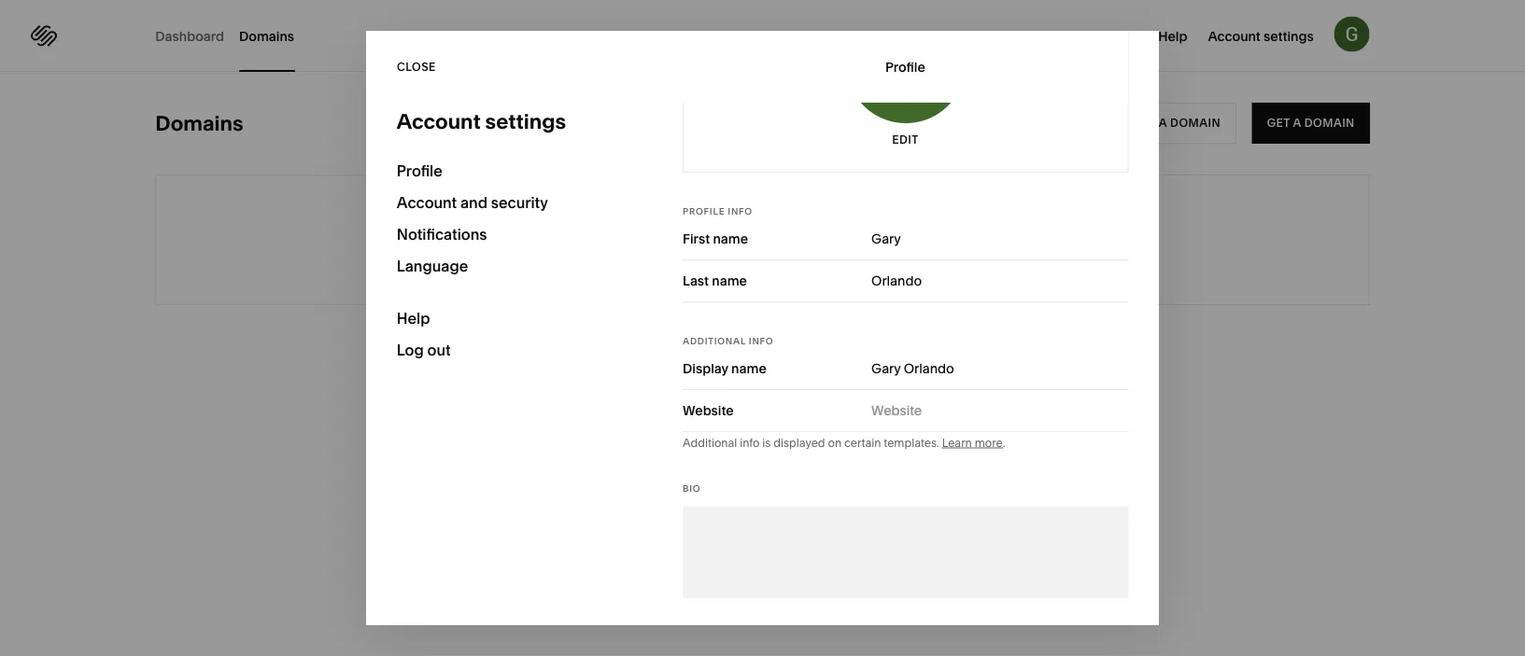 Task type: locate. For each thing, give the bounding box(es) containing it.
domain right the get
[[1304, 116, 1355, 130]]

1 horizontal spatial a
[[1293, 116, 1301, 130]]

log out
[[397, 341, 451, 359]]

settings
[[1264, 28, 1314, 44], [485, 109, 566, 134]]

account
[[1208, 28, 1261, 44], [397, 109, 481, 134], [397, 193, 457, 212]]

account and security link
[[397, 187, 621, 219]]

domains
[[239, 28, 294, 44], [155, 111, 243, 136]]

2 vertical spatial profile
[[682, 206, 725, 217]]

1 vertical spatial profile
[[397, 162, 442, 180]]

help link down language link
[[397, 303, 621, 334]]

1 a from the left
[[1159, 116, 1168, 130]]

1 vertical spatial info
[[748, 336, 773, 347]]

additional info
[[682, 336, 773, 347]]

language
[[397, 257, 468, 275]]

profile
[[885, 59, 925, 75], [397, 162, 442, 180], [682, 206, 725, 217]]

0 vertical spatial name
[[712, 232, 748, 247]]

first
[[682, 232, 709, 247]]

domain
[[1171, 116, 1221, 130], [1304, 116, 1355, 130]]

domain for get a domain
[[1304, 116, 1355, 130]]

help up log
[[397, 309, 430, 327]]

notifications link
[[397, 219, 621, 250]]

tab list
[[155, 0, 309, 72]]

log
[[397, 341, 424, 359]]

0 vertical spatial account settings
[[1208, 28, 1314, 44]]

no domains
[[703, 227, 822, 253]]

1 additional from the top
[[682, 336, 746, 347]]

settings up profile link
[[485, 109, 566, 134]]

account and security
[[397, 193, 548, 212]]

additional info is displayed on certain templates. learn more .
[[682, 437, 1005, 450]]

first name
[[682, 232, 748, 247]]

0 vertical spatial domains
[[239, 28, 294, 44]]

account settings up the get
[[1208, 28, 1314, 44]]

name
[[712, 232, 748, 247], [711, 274, 747, 290], [731, 361, 766, 377]]

1 horizontal spatial help
[[1158, 28, 1187, 44]]

learn more link
[[942, 437, 1002, 450]]

1 horizontal spatial domain
[[1304, 116, 1355, 130]]

help for account
[[1158, 28, 1187, 44]]

1 vertical spatial help link
[[397, 303, 621, 334]]

name down additional info
[[731, 361, 766, 377]]

last
[[682, 274, 708, 290]]

profile up the edit
[[885, 59, 925, 75]]

account inside the account settings link
[[1208, 28, 1261, 44]]

website
[[682, 403, 733, 419]]

dashboard button
[[155, 0, 224, 72]]

additional up display
[[682, 336, 746, 347]]

a
[[1159, 116, 1168, 130], [1293, 116, 1301, 130]]

learn
[[942, 437, 972, 450]]

additional down website
[[682, 437, 737, 450]]

get a domain link
[[1252, 103, 1370, 144]]

1 vertical spatial help
[[397, 309, 430, 327]]

domain right the transfer
[[1171, 116, 1221, 130]]

2 domain from the left
[[1304, 116, 1355, 130]]

a right the transfer
[[1159, 116, 1168, 130]]

name down profile info
[[712, 232, 748, 247]]

info
[[727, 206, 752, 217], [748, 336, 773, 347], [739, 437, 759, 450]]

0 vertical spatial additional
[[682, 336, 746, 347]]

.
[[1002, 437, 1005, 450]]

name for display name
[[731, 361, 766, 377]]

info up display name
[[748, 336, 773, 347]]

1 horizontal spatial help link
[[1158, 26, 1187, 44]]

profile up first
[[682, 206, 725, 217]]

1 vertical spatial additional
[[682, 437, 737, 450]]

0 horizontal spatial profile
[[397, 162, 442, 180]]

help link
[[1158, 26, 1187, 44], [397, 303, 621, 334]]

0 vertical spatial help link
[[1158, 26, 1187, 44]]

0 horizontal spatial account settings
[[397, 109, 566, 134]]

help link for account settings
[[1158, 26, 1187, 44]]

account inside account and security link
[[397, 193, 457, 212]]

display
[[682, 361, 728, 377]]

1 horizontal spatial settings
[[1264, 28, 1314, 44]]

tab list containing dashboard
[[155, 0, 309, 72]]

0 horizontal spatial help
[[397, 309, 430, 327]]

profile link
[[397, 155, 621, 187]]

2 vertical spatial info
[[739, 437, 759, 450]]

info up no
[[727, 206, 752, 217]]

0 horizontal spatial a
[[1159, 116, 1168, 130]]

2 additional from the top
[[682, 437, 737, 450]]

help left the account settings link
[[1158, 28, 1187, 44]]

edit
[[892, 134, 919, 147]]

2 a from the left
[[1293, 116, 1301, 130]]

account settings link
[[1208, 26, 1314, 44]]

0 horizontal spatial help link
[[397, 303, 621, 334]]

0 horizontal spatial settings
[[485, 109, 566, 134]]

help link left the account settings link
[[1158, 26, 1187, 44]]

1 domain from the left
[[1171, 116, 1221, 130]]

domains right dashboard button
[[239, 28, 294, 44]]

on
[[827, 437, 841, 450]]

0 vertical spatial help
[[1158, 28, 1187, 44]]

0 vertical spatial profile
[[885, 59, 925, 75]]

account settings
[[1208, 28, 1314, 44], [397, 109, 566, 134]]

help link for log out
[[397, 303, 621, 334]]

0 vertical spatial account
[[1208, 28, 1261, 44]]

additional for additional info
[[682, 336, 746, 347]]

1 horizontal spatial profile
[[682, 206, 725, 217]]

name for last name
[[711, 274, 747, 290]]

dashboard
[[155, 28, 224, 44]]

2 vertical spatial name
[[731, 361, 766, 377]]

2 vertical spatial account
[[397, 193, 457, 212]]

1 vertical spatial settings
[[485, 109, 566, 134]]

more
[[974, 437, 1002, 450]]

info left is
[[739, 437, 759, 450]]

0 vertical spatial settings
[[1264, 28, 1314, 44]]

domains down dashboard button
[[155, 111, 243, 136]]

settings up the get
[[1264, 28, 1314, 44]]

1 vertical spatial name
[[711, 274, 747, 290]]

name right the last
[[711, 274, 747, 290]]

profile up account and security
[[397, 162, 442, 180]]

0 vertical spatial info
[[727, 206, 752, 217]]

0 horizontal spatial domain
[[1171, 116, 1221, 130]]

a right the get
[[1293, 116, 1301, 130]]

additional
[[682, 336, 746, 347], [682, 437, 737, 450]]

get a domain
[[1267, 116, 1355, 130]]

bio
[[682, 484, 700, 495]]

help
[[1158, 28, 1187, 44], [397, 309, 430, 327]]

account settings up profile link
[[397, 109, 566, 134]]



Task type: describe. For each thing, give the bounding box(es) containing it.
1 vertical spatial domains
[[155, 111, 243, 136]]

transfer
[[1095, 116, 1156, 130]]

and
[[460, 193, 488, 212]]

account for profile
[[397, 193, 457, 212]]

edit button
[[892, 124, 919, 157]]

is
[[762, 437, 770, 450]]

display name
[[682, 361, 766, 377]]

transfer a domain
[[1095, 116, 1221, 130]]

displayed
[[773, 437, 825, 450]]

profile info
[[682, 206, 752, 217]]

transfer a domain link
[[1079, 103, 1237, 144]]

info for first name
[[727, 206, 752, 217]]

templates.
[[883, 437, 939, 450]]

no
[[703, 227, 731, 253]]

1 horizontal spatial account settings
[[1208, 28, 1314, 44]]

info for display name
[[748, 336, 773, 347]]

last name
[[682, 274, 747, 290]]

help for log
[[397, 309, 430, 327]]

name for first name
[[712, 232, 748, 247]]

security
[[491, 193, 548, 212]]

a for get
[[1293, 116, 1301, 130]]

out
[[427, 341, 451, 359]]

2 horizontal spatial profile
[[885, 59, 925, 75]]

language link
[[397, 250, 621, 282]]

1 vertical spatial account
[[397, 109, 481, 134]]

log out link
[[397, 334, 621, 366]]

account for help
[[1208, 28, 1261, 44]]

domains
[[736, 227, 822, 253]]

domain for transfer a domain
[[1171, 116, 1221, 130]]

certain
[[844, 437, 881, 450]]

close button
[[397, 31, 436, 103]]

1 vertical spatial account settings
[[397, 109, 566, 134]]

domains button
[[239, 0, 294, 72]]

notifications
[[397, 225, 487, 243]]

additional for additional info is displayed on certain templates. learn more .
[[682, 437, 737, 450]]

domains inside tab list
[[239, 28, 294, 44]]

get
[[1267, 116, 1290, 130]]

a for transfer
[[1159, 116, 1168, 130]]

close
[[397, 60, 436, 73]]



